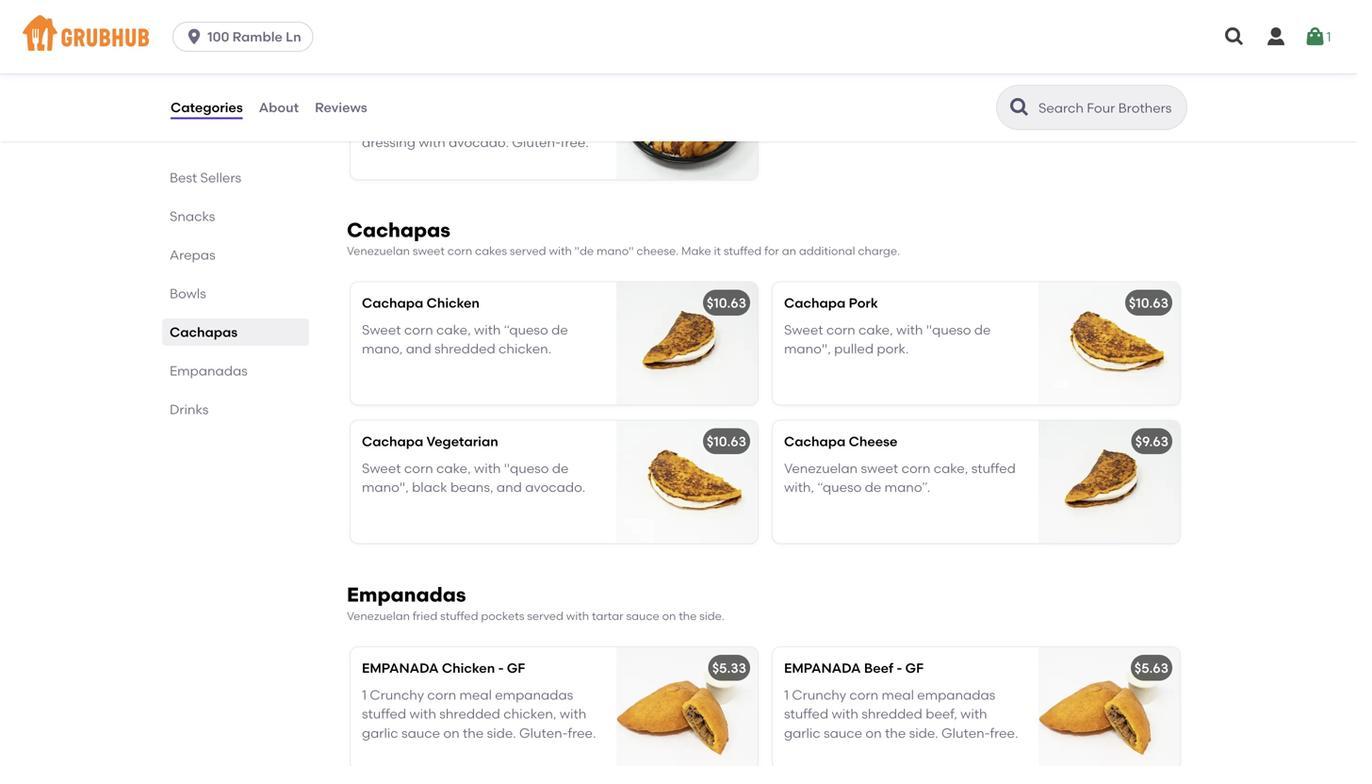 Task type: describe. For each thing, give the bounding box(es) containing it.
empanadas for empanadas
[[170, 363, 248, 379]]

sweet corn cake, with "queso de mano", black beans, and avocado.
[[362, 460, 585, 495]]

served for cachapas
[[510, 244, 546, 258]]

100
[[207, 29, 229, 45]]

fresh
[[362, 96, 396, 112]]

svg image
[[1223, 25, 1246, 48]]

empanadas venezuelan fried stuffed pockets served with tartar sauce on the side.
[[347, 583, 725, 623]]

gluten- for empanada chicken - gf
[[519, 725, 568, 741]]

crunchy for 1 crunchy corn meal empanadas stuffed with shredded chicken, with garlic sauce on the side. gluten-free.
[[370, 687, 424, 703]]

$10.63 for sweet corn cake, with "queso de mano", pulled pork.
[[707, 295, 746, 311]]

checkout
[[1201, 500, 1264, 516]]

sellers
[[200, 170, 241, 186]]

svg image for 1
[[1304, 25, 1326, 48]]

chicken for cachapas
[[427, 295, 480, 311]]

gluten- for empanada beef - gf
[[942, 725, 990, 741]]

meal for chicken
[[459, 687, 492, 703]]

drinks
[[170, 401, 209, 417]]

sweet for sweet corn cake, with "queso de mano", black beans, and avocado.
[[362, 460, 401, 476]]

empanadas for chicken,
[[495, 687, 573, 703]]

vegetarian
[[426, 434, 498, 450]]

cachapa for cachapa chicken
[[362, 295, 423, 311]]

svg image for 100 ramble ln
[[185, 27, 204, 46]]

free. inside "fresh cabbage, black beans, avocado, sweet plantains, tomato, dressing with avocado. gluten-free."
[[561, 134, 589, 150]]

served for empanadas
[[527, 609, 563, 623]]

with inside empanadas venezuelan fried stuffed pockets served with tartar sauce on the side.
[[566, 609, 589, 623]]

sweet for sweet corn cake, with "queso de mano, and shredded chicken.
[[362, 322, 401, 338]]

1 for 1 crunchy corn meal empanadas stuffed with shredded beef, with garlic sauce on the side. gluten-free.
[[784, 687, 789, 703]]

cachapas for cachapas venezuelan sweet corn cakes served with "de mano" cheese. make it stuffed for an additional charge.
[[347, 218, 450, 242]]

tartar
[[592, 609, 624, 623]]

cachapa vegetarian image
[[616, 421, 758, 543]]

cachapa pork image
[[1039, 282, 1180, 405]]

cake, inside venezuelan sweet corn cake, stuffed with, "queso de mano".
[[934, 460, 968, 476]]

cake, for pork.
[[859, 322, 893, 338]]

beef,
[[926, 706, 957, 722]]

empanada beef - gf image
[[1039, 647, 1180, 766]]

$9.63
[[1135, 434, 1169, 450]]

corn inside sweet corn cake, with "queso de mano, and shredded chicken.
[[404, 322, 433, 338]]

with right chicken,
[[560, 706, 586, 722]]

gluten- inside "fresh cabbage, black beans, avocado, sweet plantains, tomato, dressing with avocado. gluten-free."
[[512, 134, 561, 150]]

stuffed inside "cachapas venezuelan sweet corn cakes served with "de mano" cheese. make it stuffed for an additional charge."
[[724, 244, 762, 258]]

with down empanada beef - gf on the right bottom
[[832, 706, 858, 722]]

an
[[782, 244, 796, 258]]

tomato,
[[532, 115, 583, 131]]

mano".
[[885, 479, 930, 495]]

corn inside 1 crunchy corn meal empanadas stuffed with shredded chicken, with garlic sauce on the side. gluten-free.
[[427, 687, 456, 703]]

vegan bowl - gf image
[[616, 57, 758, 179]]

1 button
[[1304, 20, 1331, 54]]

cabbage,
[[399, 96, 462, 112]]

cachapa for cachapa cheese
[[784, 434, 846, 450]]

mano", for sweet corn cake, with "queso de mano", black beans, and avocado.
[[362, 479, 409, 495]]

"queso inside venezuelan sweet corn cake, stuffed with, "queso de mano".
[[817, 479, 862, 495]]

beans, inside sweet corn cake, with "queso de mano", black beans, and avocado.
[[450, 479, 493, 495]]

corn inside 'sweet corn cake, with "queso de mano", pulled pork.'
[[826, 322, 855, 338]]

categories
[[171, 99, 243, 115]]

additional
[[799, 244, 855, 258]]

snacks
[[170, 208, 215, 224]]

on for 1 crunchy corn meal empanadas stuffed with shredded beef, with garlic sauce on the side. gluten-free.
[[866, 725, 882, 741]]

arepas
[[170, 247, 215, 263]]

search icon image
[[1008, 96, 1031, 119]]

sweet inside "cachapas venezuelan sweet corn cakes served with "de mano" cheese. make it stuffed for an additional charge."
[[413, 244, 445, 258]]

cake, for shredded
[[436, 322, 471, 338]]

plantains,
[[466, 115, 529, 131]]

venezuelan inside venezuelan sweet corn cake, stuffed with, "queso de mano".
[[784, 460, 858, 476]]

$11.63
[[710, 70, 746, 86]]

pork.
[[877, 341, 909, 357]]

gf for empanada chicken - gf
[[507, 660, 525, 676]]

the inside empanadas venezuelan fried stuffed pockets served with tartar sauce on the side.
[[679, 609, 697, 623]]

vegan bowl - gf
[[362, 70, 468, 86]]

$5.33
[[712, 660, 746, 676]]

bowl
[[407, 70, 438, 86]]

1 inside button
[[1326, 29, 1331, 45]]

- for chicken
[[498, 660, 504, 676]]

shredded inside sweet corn cake, with "queso de mano, and shredded chicken.
[[434, 341, 495, 357]]

it
[[714, 244, 721, 258]]

reviews
[[315, 99, 367, 115]]

and inside sweet corn cake, with "queso de mano, and shredded chicken.
[[406, 341, 431, 357]]

with inside sweet corn cake, with "queso de mano, and shredded chicken.
[[474, 322, 501, 338]]

pockets
[[481, 609, 524, 623]]

cachapas venezuelan sweet corn cakes served with "de mano" cheese. make it stuffed for an additional charge.
[[347, 218, 900, 258]]

cachapa vegetarian
[[362, 434, 498, 450]]

avocado,
[[362, 115, 422, 131]]

with inside 'sweet corn cake, with "queso de mano", pulled pork.'
[[896, 322, 923, 338]]

garlic for 1 crunchy corn meal empanadas stuffed with shredded beef, with garlic sauce on the side. gluten-free.
[[784, 725, 820, 741]]

black inside "fresh cabbage, black beans, avocado, sweet plantains, tomato, dressing with avocado. gluten-free."
[[465, 96, 500, 112]]

make
[[681, 244, 711, 258]]

sweet corn cake, with "queso de mano, and shredded chicken.
[[362, 322, 568, 357]]

cachapa cheese image
[[1039, 421, 1180, 543]]

sweet corn cake, with "queso de mano", pulled pork.
[[784, 322, 991, 357]]

reviews button
[[314, 74, 368, 141]]

black inside sweet corn cake, with "queso de mano", black beans, and avocado.
[[412, 479, 447, 495]]

stuffed inside 1 crunchy corn meal empanadas stuffed with shredded beef, with garlic sauce on the side. gluten-free.
[[784, 706, 828, 722]]

on inside empanadas venezuelan fried stuffed pockets served with tartar sauce on the side.
[[662, 609, 676, 623]]

corn inside 1 crunchy corn meal empanadas stuffed with shredded beef, with garlic sauce on the side. gluten-free.
[[849, 687, 879, 703]]

stuffed inside 1 crunchy corn meal empanadas stuffed with shredded chicken, with garlic sauce on the side. gluten-free.
[[362, 706, 406, 722]]

cachapa for cachapa vegetarian
[[362, 434, 423, 450]]

proceed to checkout
[[1127, 500, 1264, 516]]

beans, inside "fresh cabbage, black beans, avocado, sweet plantains, tomato, dressing with avocado. gluten-free."
[[503, 96, 546, 112]]

fried
[[413, 609, 438, 623]]

with right the beef,
[[960, 706, 987, 722]]

"queso for beans,
[[504, 460, 549, 476]]

side. inside empanadas venezuelan fried stuffed pockets served with tartar sauce on the side.
[[699, 609, 725, 623]]

meal for beef
[[882, 687, 914, 703]]

stuffed inside venezuelan sweet corn cake, stuffed with, "queso de mano".
[[971, 460, 1016, 476]]



Task type: vqa. For each thing, say whether or not it's contained in the screenshot.
the leftmost Triple
no



Task type: locate. For each thing, give the bounding box(es) containing it.
free. inside 1 crunchy corn meal empanadas stuffed with shredded beef, with garlic sauce on the side. gluten-free.
[[990, 725, 1018, 741]]

1
[[1326, 29, 1331, 45], [362, 687, 367, 703], [784, 687, 789, 703]]

"queso for pork.
[[926, 322, 971, 338]]

cachapa up the with,
[[784, 434, 846, 450]]

1 horizontal spatial beans,
[[503, 96, 546, 112]]

on down beef
[[866, 725, 882, 741]]

empanada beef - gf
[[784, 660, 924, 676]]

bowls
[[170, 286, 206, 302]]

side. up $5.33
[[699, 609, 725, 623]]

sweet down cheese
[[861, 460, 898, 476]]

best
[[170, 170, 197, 186]]

beef
[[864, 660, 893, 676]]

de for sweet corn cake, with "queso de mano", black beans, and avocado.
[[552, 460, 569, 476]]

"queso up chicken.
[[504, 322, 548, 338]]

venezuelan up the with,
[[784, 460, 858, 476]]

0 horizontal spatial the
[[463, 725, 484, 741]]

meal inside 1 crunchy corn meal empanadas stuffed with shredded chicken, with garlic sauce on the side. gluten-free.
[[459, 687, 492, 703]]

and right mano,
[[406, 341, 431, 357]]

0 horizontal spatial on
[[443, 725, 460, 741]]

with down 'cabbage,'
[[419, 134, 446, 150]]

on inside 1 crunchy corn meal empanadas stuffed with shredded beef, with garlic sauce on the side. gluten-free.
[[866, 725, 882, 741]]

0 horizontal spatial empanadas
[[495, 687, 573, 703]]

0 vertical spatial empanadas
[[170, 363, 248, 379]]

garlic for 1 crunchy corn meal empanadas stuffed with shredded chicken, with garlic sauce on the side. gluten-free.
[[362, 725, 398, 741]]

black down cachapa vegetarian
[[412, 479, 447, 495]]

pulled
[[834, 341, 874, 357]]

1 horizontal spatial the
[[679, 609, 697, 623]]

1 horizontal spatial and
[[497, 479, 522, 495]]

gluten- down tomato,
[[512, 134, 561, 150]]

cachapas for cachapas
[[170, 324, 238, 340]]

the for 1 crunchy corn meal empanadas stuffed with shredded chicken, with garlic sauce on the side. gluten-free.
[[463, 725, 484, 741]]

de inside venezuelan sweet corn cake, stuffed with, "queso de mano".
[[865, 479, 881, 495]]

beans, down vegetarian at the left bottom of page
[[450, 479, 493, 495]]

corn down empanada beef - gf on the right bottom
[[849, 687, 879, 703]]

-
[[441, 70, 447, 86], [498, 660, 504, 676], [897, 660, 902, 676]]

the inside 1 crunchy corn meal empanadas stuffed with shredded beef, with garlic sauce on the side. gluten-free.
[[885, 725, 906, 741]]

2 horizontal spatial -
[[897, 660, 902, 676]]

ramble
[[232, 29, 283, 45]]

side. inside 1 crunchy corn meal empanadas stuffed with shredded chicken, with garlic sauce on the side. gluten-free.
[[487, 725, 516, 741]]

1 meal from the left
[[459, 687, 492, 703]]

gf right beef
[[905, 660, 924, 676]]

corn up mano".
[[902, 460, 931, 476]]

"queso inside 'sweet corn cake, with "queso de mano", pulled pork.'
[[926, 322, 971, 338]]

free. for empanada beef - gf
[[990, 725, 1018, 741]]

0 vertical spatial mano",
[[784, 341, 831, 357]]

0 vertical spatial venezuelan
[[347, 244, 410, 258]]

cachapa cheese
[[784, 434, 898, 450]]

0 horizontal spatial "queso
[[504, 322, 548, 338]]

cachapas inside "cachapas venezuelan sweet corn cakes served with "de mano" cheese. make it stuffed for an additional charge."
[[347, 218, 450, 242]]

0 horizontal spatial 1
[[362, 687, 367, 703]]

for
[[764, 244, 779, 258]]

2 horizontal spatial the
[[885, 725, 906, 741]]

1 horizontal spatial "queso
[[926, 322, 971, 338]]

2 horizontal spatial side.
[[909, 725, 938, 741]]

svg image inside 100 ramble ln button
[[185, 27, 204, 46]]

pork
[[849, 295, 878, 311]]

2 empanadas from the left
[[917, 687, 995, 703]]

crunchy down empanada chicken - gf on the bottom left of page
[[370, 687, 424, 703]]

free. inside 1 crunchy corn meal empanadas stuffed with shredded chicken, with garlic sauce on the side. gluten-free.
[[568, 725, 596, 741]]

0 horizontal spatial svg image
[[185, 27, 204, 46]]

with inside "cachapas venezuelan sweet corn cakes served with "de mano" cheese. make it stuffed for an additional charge."
[[549, 244, 572, 258]]

cake, inside sweet corn cake, with "queso de mano", black beans, and avocado.
[[436, 460, 471, 476]]

mano",
[[784, 341, 831, 357], [362, 479, 409, 495]]

2 meal from the left
[[882, 687, 914, 703]]

1 vertical spatial chicken
[[442, 660, 495, 676]]

"de
[[575, 244, 594, 258]]

side.
[[699, 609, 725, 623], [487, 725, 516, 741], [909, 725, 938, 741]]

mano", down cachapa vegetarian
[[362, 479, 409, 495]]

- up 1 crunchy corn meal empanadas stuffed with shredded chicken, with garlic sauce on the side. gluten-free. in the left bottom of the page
[[498, 660, 504, 676]]

0 horizontal spatial garlic
[[362, 725, 398, 741]]

mano"
[[597, 244, 634, 258]]

1 horizontal spatial mano",
[[784, 341, 831, 357]]

gf for empanada beef - gf
[[905, 660, 924, 676]]

- for beef
[[897, 660, 902, 676]]

2 crunchy from the left
[[792, 687, 846, 703]]

garlic
[[362, 725, 398, 741], [784, 725, 820, 741]]

with left tartar
[[566, 609, 589, 623]]

1 horizontal spatial "queso
[[817, 479, 862, 495]]

the for 1 crunchy corn meal empanadas stuffed with shredded beef, with garlic sauce on the side. gluten-free.
[[885, 725, 906, 741]]

0 vertical spatial "queso
[[926, 322, 971, 338]]

beans,
[[503, 96, 546, 112], [450, 479, 493, 495]]

gf up chicken,
[[507, 660, 525, 676]]

gf
[[450, 70, 468, 86], [507, 660, 525, 676], [905, 660, 924, 676]]

venezuelan inside "cachapas venezuelan sweet corn cakes served with "de mano" cheese. make it stuffed for an additional charge."
[[347, 244, 410, 258]]

0 horizontal spatial sauce
[[401, 725, 440, 741]]

2 horizontal spatial svg image
[[1304, 25, 1326, 48]]

and inside sweet corn cake, with "queso de mano", black beans, and avocado.
[[497, 479, 522, 495]]

1 vertical spatial mano",
[[362, 479, 409, 495]]

gluten- inside 1 crunchy corn meal empanadas stuffed with shredded chicken, with garlic sauce on the side. gluten-free.
[[519, 725, 568, 741]]

0 horizontal spatial black
[[412, 479, 447, 495]]

- right bowl at the left top
[[441, 70, 447, 86]]

shredded inside 1 crunchy corn meal empanadas stuffed with shredded chicken, with garlic sauce on the side. gluten-free.
[[439, 706, 500, 722]]

corn down cachapa vegetarian
[[404, 460, 433, 476]]

served inside "cachapas venezuelan sweet corn cakes served with "de mano" cheese. make it stuffed for an additional charge."
[[510, 244, 546, 258]]

0 vertical spatial sweet
[[425, 115, 463, 131]]

corn inside sweet corn cake, with "queso de mano", black beans, and avocado.
[[404, 460, 433, 476]]

venezuelan left fried
[[347, 609, 410, 623]]

served
[[510, 244, 546, 258], [527, 609, 563, 623]]

sweet down 'cabbage,'
[[425, 115, 463, 131]]

black up plantains,
[[465, 96, 500, 112]]

0 vertical spatial and
[[406, 341, 431, 357]]

charge.
[[858, 244, 900, 258]]

empanada down fried
[[362, 660, 439, 676]]

crunchy inside 1 crunchy corn meal empanadas stuffed with shredded beef, with garlic sauce on the side. gluten-free.
[[792, 687, 846, 703]]

1 horizontal spatial svg image
[[1265, 25, 1287, 48]]

avocado. for sweet
[[449, 134, 509, 150]]

garlic down empanada chicken - gf on the bottom left of page
[[362, 725, 398, 741]]

shredded for empanada beef - gf
[[862, 706, 923, 722]]

cachapas
[[347, 218, 450, 242], [170, 324, 238, 340]]

proceed
[[1127, 500, 1181, 516]]

2 empanada from the left
[[784, 660, 861, 676]]

sauce down empanada chicken - gf on the bottom left of page
[[401, 725, 440, 741]]

1 inside 1 crunchy corn meal empanadas stuffed with shredded chicken, with garlic sauce on the side. gluten-free.
[[362, 687, 367, 703]]

2 vertical spatial venezuelan
[[347, 609, 410, 623]]

with up pork.
[[896, 322, 923, 338]]

2 horizontal spatial 1
[[1326, 29, 1331, 45]]

free.
[[561, 134, 589, 150], [568, 725, 596, 741], [990, 725, 1018, 741]]

garlic down empanada beef - gf on the right bottom
[[784, 725, 820, 741]]

0 vertical spatial "queso
[[504, 322, 548, 338]]

1 horizontal spatial side.
[[699, 609, 725, 623]]

on for 1 crunchy corn meal empanadas stuffed with shredded chicken, with garlic sauce on the side. gluten-free.
[[443, 725, 460, 741]]

cake, for beans,
[[436, 460, 471, 476]]

side. inside 1 crunchy corn meal empanadas stuffed with shredded beef, with garlic sauce on the side. gluten-free.
[[909, 725, 938, 741]]

with up chicken.
[[474, 322, 501, 338]]

empanadas up chicken,
[[495, 687, 573, 703]]

mano", for sweet corn cake, with "queso de mano", pulled pork.
[[784, 341, 831, 357]]

0 horizontal spatial side.
[[487, 725, 516, 741]]

venezuelan for empanadas
[[347, 609, 410, 623]]

shredded left chicken.
[[434, 341, 495, 357]]

chicken.
[[499, 341, 552, 357]]

empanadas inside empanadas venezuelan fried stuffed pockets served with tartar sauce on the side.
[[347, 583, 466, 607]]

shredded down beef
[[862, 706, 923, 722]]

empanadas
[[495, 687, 573, 703], [917, 687, 995, 703]]

shredded
[[434, 341, 495, 357], [439, 706, 500, 722], [862, 706, 923, 722]]

empanada for empanada beef - gf
[[784, 660, 861, 676]]

"queso inside sweet corn cake, with "queso de mano, and shredded chicken.
[[504, 322, 548, 338]]

shredded down empanada chicken - gf on the bottom left of page
[[439, 706, 500, 722]]

meal down empanada chicken - gf on the bottom left of page
[[459, 687, 492, 703]]

0 horizontal spatial empanada
[[362, 660, 439, 676]]

meal
[[459, 687, 492, 703], [882, 687, 914, 703]]

on down empanada chicken - gf on the bottom left of page
[[443, 725, 460, 741]]

sweet inside 'sweet corn cake, with "queso de mano", pulled pork.'
[[784, 322, 823, 338]]

cheese.
[[637, 244, 679, 258]]

1 vertical spatial sweet
[[413, 244, 445, 258]]

1 vertical spatial "queso
[[504, 460, 549, 476]]

with down vegetarian at the left bottom of page
[[474, 460, 501, 476]]

side. for 1 crunchy corn meal empanadas stuffed with shredded beef, with garlic sauce on the side. gluten-free.
[[909, 725, 938, 741]]

1 horizontal spatial -
[[498, 660, 504, 676]]

with,
[[784, 479, 814, 495]]

cake,
[[436, 322, 471, 338], [859, 322, 893, 338], [436, 460, 471, 476], [934, 460, 968, 476]]

cachapa pork
[[784, 295, 878, 311]]

0 horizontal spatial -
[[441, 70, 447, 86]]

1 horizontal spatial black
[[465, 96, 500, 112]]

1 horizontal spatial on
[[662, 609, 676, 623]]

1 vertical spatial venezuelan
[[784, 460, 858, 476]]

1 for 1 crunchy corn meal empanadas stuffed with shredded chicken, with garlic sauce on the side. gluten-free.
[[362, 687, 367, 703]]

vegan
[[362, 70, 403, 86]]

sauce down empanada beef - gf on the right bottom
[[824, 725, 862, 741]]

venezuelan up cachapa chicken
[[347, 244, 410, 258]]

"queso inside sweet corn cake, with "queso de mano", black beans, and avocado.
[[504, 460, 549, 476]]

garlic inside 1 crunchy corn meal empanadas stuffed with shredded beef, with garlic sauce on the side. gluten-free.
[[784, 725, 820, 741]]

2 horizontal spatial on
[[866, 725, 882, 741]]

empanada
[[362, 660, 439, 676], [784, 660, 861, 676]]

sauce inside 1 crunchy corn meal empanadas stuffed with shredded chicken, with garlic sauce on the side. gluten-free.
[[401, 725, 440, 741]]

de inside sweet corn cake, with "queso de mano", black beans, and avocado.
[[552, 460, 569, 476]]

1 vertical spatial "queso
[[817, 479, 862, 495]]

1 horizontal spatial empanada
[[784, 660, 861, 676]]

sauce
[[626, 609, 659, 623], [401, 725, 440, 741], [824, 725, 862, 741]]

empanada chicken - gf
[[362, 660, 525, 676]]

sweet inside "fresh cabbage, black beans, avocado, sweet plantains, tomato, dressing with avocado. gluten-free."
[[425, 115, 463, 131]]

0 horizontal spatial empanadas
[[170, 363, 248, 379]]

gf right bowl at the left top
[[450, 70, 468, 86]]

venezuelan inside empanadas venezuelan fried stuffed pockets served with tartar sauce on the side.
[[347, 609, 410, 623]]

cake, inside 'sweet corn cake, with "queso de mano", pulled pork.'
[[859, 322, 893, 338]]

corn left cakes on the left
[[447, 244, 472, 258]]

empanadas inside 1 crunchy corn meal empanadas stuffed with shredded chicken, with garlic sauce on the side. gluten-free.
[[495, 687, 573, 703]]

1 horizontal spatial meal
[[882, 687, 914, 703]]

on inside 1 crunchy corn meal empanadas stuffed with shredded chicken, with garlic sauce on the side. gluten-free.
[[443, 725, 460, 741]]

de inside sweet corn cake, with "queso de mano, and shredded chicken.
[[551, 322, 568, 338]]

0 horizontal spatial beans,
[[450, 479, 493, 495]]

the down empanada chicken - gf on the bottom left of page
[[463, 725, 484, 741]]

0 vertical spatial chicken
[[427, 295, 480, 311]]

2 vertical spatial sweet
[[861, 460, 898, 476]]

cachapas up cachapa chicken
[[347, 218, 450, 242]]

1 horizontal spatial cachapas
[[347, 218, 450, 242]]

sauce for 1 crunchy corn meal empanadas stuffed with shredded beef, with garlic sauce on the side. gluten-free.
[[824, 725, 862, 741]]

venezuelan
[[347, 244, 410, 258], [784, 460, 858, 476], [347, 609, 410, 623]]

sweet down cachapa pork
[[784, 322, 823, 338]]

the right tartar
[[679, 609, 697, 623]]

side. down the beef,
[[909, 725, 938, 741]]

empanadas up fried
[[347, 583, 466, 607]]

empanada chicken - gf image
[[616, 647, 758, 766]]

empanadas up the beef,
[[917, 687, 995, 703]]

cachapa left pork
[[784, 295, 846, 311]]

sweet inside venezuelan sweet corn cake, stuffed with, "queso de mano".
[[861, 460, 898, 476]]

cachapa up mano,
[[362, 295, 423, 311]]

empanadas for empanadas venezuelan fried stuffed pockets served with tartar sauce on the side.
[[347, 583, 466, 607]]

chicken up 1 crunchy corn meal empanadas stuffed with shredded chicken, with garlic sauce on the side. gluten-free. in the left bottom of the page
[[442, 660, 495, 676]]

ln
[[286, 29, 301, 45]]

sauce for 1 crunchy corn meal empanadas stuffed with shredded chicken, with garlic sauce on the side. gluten-free.
[[401, 725, 440, 741]]

fresh cabbage, black beans, avocado, sweet plantains, tomato, dressing with avocado. gluten-free.
[[362, 96, 589, 150]]

1 vertical spatial avocado.
[[525, 479, 585, 495]]

cachapa left vegetarian at the left bottom of page
[[362, 434, 423, 450]]

1 horizontal spatial sauce
[[626, 609, 659, 623]]

0 horizontal spatial meal
[[459, 687, 492, 703]]

0 vertical spatial cachapas
[[347, 218, 450, 242]]

0 horizontal spatial mano",
[[362, 479, 409, 495]]

shredded for empanada chicken - gf
[[439, 706, 500, 722]]

to
[[1185, 500, 1198, 516]]

and down vegetarian at the left bottom of page
[[497, 479, 522, 495]]

corn down empanada chicken - gf on the bottom left of page
[[427, 687, 456, 703]]

svg image
[[1265, 25, 1287, 48], [1304, 25, 1326, 48], [185, 27, 204, 46]]

side. for 1 crunchy corn meal empanadas stuffed with shredded chicken, with garlic sauce on the side. gluten-free.
[[487, 725, 516, 741]]

- right beef
[[897, 660, 902, 676]]

0 horizontal spatial cachapas
[[170, 324, 238, 340]]

sweet for sweet corn cake, with "queso de mano", pulled pork.
[[784, 322, 823, 338]]

served right pockets
[[527, 609, 563, 623]]

0 horizontal spatial avocado.
[[449, 134, 509, 150]]

crunchy inside 1 crunchy corn meal empanadas stuffed with shredded chicken, with garlic sauce on the side. gluten-free.
[[370, 687, 424, 703]]

sweet inside sweet corn cake, with "queso de mano", black beans, and avocado.
[[362, 460, 401, 476]]

sweet inside sweet corn cake, with "queso de mano, and shredded chicken.
[[362, 322, 401, 338]]

with down empanada chicken - gf on the bottom left of page
[[409, 706, 436, 722]]

1 horizontal spatial 1
[[784, 687, 789, 703]]

sweet
[[362, 322, 401, 338], [784, 322, 823, 338], [362, 460, 401, 476]]

avocado. inside sweet corn cake, with "queso de mano", black beans, and avocado.
[[525, 479, 585, 495]]

black
[[465, 96, 500, 112], [412, 479, 447, 495]]

1 horizontal spatial crunchy
[[792, 687, 846, 703]]

mano", inside sweet corn cake, with "queso de mano", black beans, and avocado.
[[362, 479, 409, 495]]

0 horizontal spatial gf
[[450, 70, 468, 86]]

with left "de
[[549, 244, 572, 258]]

0 vertical spatial beans,
[[503, 96, 546, 112]]

meal down beef
[[882, 687, 914, 703]]

empanadas inside 1 crunchy corn meal empanadas stuffed with shredded beef, with garlic sauce on the side. gluten-free.
[[917, 687, 995, 703]]

0 horizontal spatial and
[[406, 341, 431, 357]]

chicken up sweet corn cake, with "queso de mano, and shredded chicken.
[[427, 295, 480, 311]]

with inside sweet corn cake, with "queso de mano", black beans, and avocado.
[[474, 460, 501, 476]]

- for bowl
[[441, 70, 447, 86]]

1 vertical spatial black
[[412, 479, 447, 495]]

$10.63 for venezuelan sweet corn cake, stuffed with, "queso de mano".
[[707, 434, 746, 450]]

meal inside 1 crunchy corn meal empanadas stuffed with shredded beef, with garlic sauce on the side. gluten-free.
[[882, 687, 914, 703]]

crunchy for 1 crunchy corn meal empanadas stuffed with shredded beef, with garlic sauce on the side. gluten-free.
[[792, 687, 846, 703]]

cake, inside sweet corn cake, with "queso de mano, and shredded chicken.
[[436, 322, 471, 338]]

gluten- down chicken,
[[519, 725, 568, 741]]

de for sweet corn cake, with "queso de mano, and shredded chicken.
[[551, 322, 568, 338]]

0 vertical spatial served
[[510, 244, 546, 258]]

0 vertical spatial avocado.
[[449, 134, 509, 150]]

gf for vegan bowl - gf
[[450, 70, 468, 86]]

sweet up mano,
[[362, 322, 401, 338]]

avocado. for de
[[525, 479, 585, 495]]

garlic inside 1 crunchy corn meal empanadas stuffed with shredded chicken, with garlic sauce on the side. gluten-free.
[[362, 725, 398, 741]]

svg image inside 1 button
[[1304, 25, 1326, 48]]

1 horizontal spatial empanadas
[[917, 687, 995, 703]]

1 horizontal spatial avocado.
[[525, 479, 585, 495]]

100 ramble ln
[[207, 29, 301, 45]]

1 crunchy corn meal empanadas stuffed with shredded beef, with garlic sauce on the side. gluten-free.
[[784, 687, 1018, 741]]

proceed to checkout button
[[1069, 491, 1322, 525]]

and
[[406, 341, 431, 357], [497, 479, 522, 495]]

beans, up plantains,
[[503, 96, 546, 112]]

side. down chicken,
[[487, 725, 516, 741]]

free. for empanada chicken - gf
[[568, 725, 596, 741]]

cakes
[[475, 244, 507, 258]]

"queso
[[504, 322, 548, 338], [817, 479, 862, 495]]

gluten- down the beef,
[[942, 725, 990, 741]]

mano", left pulled
[[784, 341, 831, 357]]

1 vertical spatial empanadas
[[347, 583, 466, 607]]

on
[[662, 609, 676, 623], [443, 725, 460, 741], [866, 725, 882, 741]]

sauce inside empanadas venezuelan fried stuffed pockets served with tartar sauce on the side.
[[626, 609, 659, 623]]

corn down cachapa chicken
[[404, 322, 433, 338]]

chicken for empanadas
[[442, 660, 495, 676]]

dressing
[[362, 134, 416, 150]]

categories button
[[170, 74, 244, 141]]

served inside empanadas venezuelan fried stuffed pockets served with tartar sauce on the side.
[[527, 609, 563, 623]]

main navigation navigation
[[0, 0, 1357, 74]]

"queso right the with,
[[817, 479, 862, 495]]

cachapa for cachapa pork
[[784, 295, 846, 311]]

cachapa
[[362, 295, 423, 311], [784, 295, 846, 311], [362, 434, 423, 450], [784, 434, 846, 450]]

cachapas down bowls
[[170, 324, 238, 340]]

mano,
[[362, 341, 403, 357]]

1 vertical spatial and
[[497, 479, 522, 495]]

empanada for empanada chicken - gf
[[362, 660, 439, 676]]

empanada left beef
[[784, 660, 861, 676]]

1 crunchy corn meal empanadas stuffed with shredded chicken, with garlic sauce on the side. gluten-free.
[[362, 687, 596, 741]]

2 horizontal spatial gf
[[905, 660, 924, 676]]

gluten- inside 1 crunchy corn meal empanadas stuffed with shredded beef, with garlic sauce on the side. gluten-free.
[[942, 725, 990, 741]]

0 vertical spatial black
[[465, 96, 500, 112]]

1 empanada from the left
[[362, 660, 439, 676]]

1 horizontal spatial gf
[[507, 660, 525, 676]]

"queso
[[926, 322, 971, 338], [504, 460, 549, 476]]

empanadas for beef,
[[917, 687, 995, 703]]

with
[[419, 134, 446, 150], [549, 244, 572, 258], [474, 322, 501, 338], [896, 322, 923, 338], [474, 460, 501, 476], [566, 609, 589, 623], [409, 706, 436, 722], [560, 706, 586, 722], [832, 706, 858, 722], [960, 706, 987, 722]]

chicken,
[[503, 706, 557, 722]]

the inside 1 crunchy corn meal empanadas stuffed with shredded chicken, with garlic sauce on the side. gluten-free.
[[463, 725, 484, 741]]

cachapa chicken image
[[616, 282, 758, 405]]

shredded inside 1 crunchy corn meal empanadas stuffed with shredded beef, with garlic sauce on the side. gluten-free.
[[862, 706, 923, 722]]

venezuelan for cachapas
[[347, 244, 410, 258]]

stuffed
[[724, 244, 762, 258], [971, 460, 1016, 476], [440, 609, 478, 623], [362, 706, 406, 722], [784, 706, 828, 722]]

the down beef
[[885, 725, 906, 741]]

$10.63
[[707, 295, 746, 311], [1129, 295, 1169, 311], [707, 434, 746, 450]]

1 horizontal spatial empanadas
[[347, 583, 466, 607]]

stuffed inside empanadas venezuelan fried stuffed pockets served with tartar sauce on the side.
[[440, 609, 478, 623]]

cheese
[[849, 434, 898, 450]]

on right tartar
[[662, 609, 676, 623]]

mano", inside 'sweet corn cake, with "queso de mano", pulled pork.'
[[784, 341, 831, 357]]

0 horizontal spatial crunchy
[[370, 687, 424, 703]]

1 inside 1 crunchy corn meal empanadas stuffed with shredded beef, with garlic sauce on the side. gluten-free.
[[784, 687, 789, 703]]

sauce right tartar
[[626, 609, 659, 623]]

cachapa chicken
[[362, 295, 480, 311]]

sweet down cachapa vegetarian
[[362, 460, 401, 476]]

1 empanadas from the left
[[495, 687, 573, 703]]

1 vertical spatial served
[[527, 609, 563, 623]]

2 garlic from the left
[[784, 725, 820, 741]]

sauce inside 1 crunchy corn meal empanadas stuffed with shredded beef, with garlic sauce on the side. gluten-free.
[[824, 725, 862, 741]]

sweet up cachapa chicken
[[413, 244, 445, 258]]

avocado. inside "fresh cabbage, black beans, avocado, sweet plantains, tomato, dressing with avocado. gluten-free."
[[449, 134, 509, 150]]

de inside 'sweet corn cake, with "queso de mano", pulled pork.'
[[974, 322, 991, 338]]

1 horizontal spatial garlic
[[784, 725, 820, 741]]

corn inside "cachapas venezuelan sweet corn cakes served with "de mano" cheese. make it stuffed for an additional charge."
[[447, 244, 472, 258]]

1 vertical spatial cachapas
[[170, 324, 238, 340]]

2 horizontal spatial sauce
[[824, 725, 862, 741]]

1 vertical spatial beans,
[[450, 479, 493, 495]]

best sellers
[[170, 170, 241, 186]]

0 horizontal spatial "queso
[[504, 460, 549, 476]]

corn inside venezuelan sweet corn cake, stuffed with, "queso de mano".
[[902, 460, 931, 476]]

crunchy down empanada beef - gf on the right bottom
[[792, 687, 846, 703]]

about
[[259, 99, 299, 115]]

1 crunchy from the left
[[370, 687, 424, 703]]

de
[[551, 322, 568, 338], [974, 322, 991, 338], [552, 460, 569, 476], [865, 479, 881, 495]]

served right cakes on the left
[[510, 244, 546, 258]]

$5.63
[[1134, 660, 1169, 676]]

with inside "fresh cabbage, black beans, avocado, sweet plantains, tomato, dressing with avocado. gluten-free."
[[419, 134, 446, 150]]

1 garlic from the left
[[362, 725, 398, 741]]

Search Four Brothers search field
[[1037, 99, 1181, 117]]

de for sweet corn cake, with "queso de mano", pulled pork.
[[974, 322, 991, 338]]

100 ramble ln button
[[173, 22, 321, 52]]

empanadas up drinks
[[170, 363, 248, 379]]

venezuelan sweet corn cake, stuffed with, "queso de mano".
[[784, 460, 1016, 495]]

about button
[[258, 74, 300, 141]]

corn up pulled
[[826, 322, 855, 338]]



